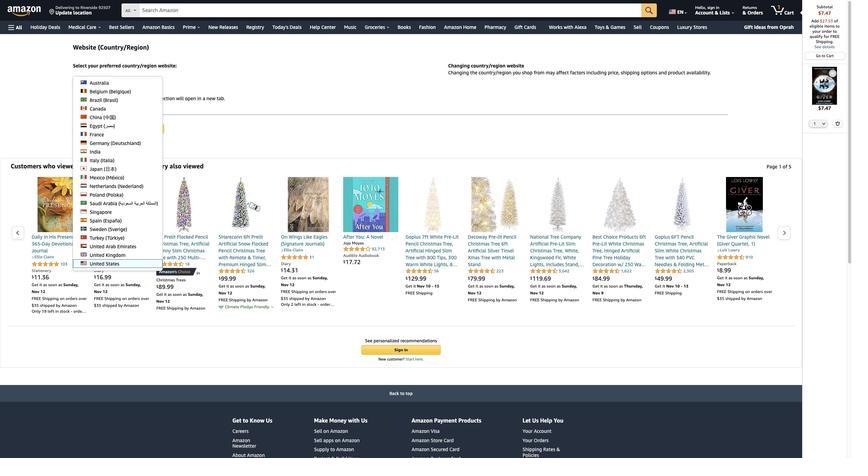 Task type: vqa. For each thing, say whether or not it's contained in the screenshot.
Gravity in CYBERIX 2024 4D Massage Chair, Zero Gravity Full Body…
no



Task type: locate. For each thing, give the bounding box(es) containing it.
& right rates
[[557, 447, 561, 453]]

1 vertical spatial united states
[[90, 261, 119, 267]]

(deutschland)
[[111, 140, 141, 146]]

claire for a
[[43, 254, 54, 259]]

nov inside thursday, nov 9
[[593, 291, 601, 296]]

stand, down needles
[[655, 268, 669, 274]]

with right money on the bottom left of the page
[[348, 417, 360, 424]]

as down $ 79 . 99
[[480, 284, 484, 289]]

6ft left 6ft
[[640, 234, 647, 240]]

0 vertical spatial $7.47
[[819, 10, 832, 16]]

shipping.
[[817, 39, 834, 44]]

12 for 8
[[727, 282, 731, 287]]

1 vertical spatial from
[[534, 70, 545, 75]]

pre- inside 'goplus 7ft white pre-lit pencil christmas tree, artificial hinged slim tree with 800 tips, 300 warm white lights, 8 lighting modes, xmas tree for indoor home office party holiday decor'
[[444, 234, 454, 240]]

lit
[[498, 234, 503, 240]]

2 novel from the left
[[758, 234, 770, 240]]

nov for 79
[[468, 291, 476, 296]]

shipped inside free shipping on orders over $35 shipped by amazon only 2 left in stock - order soon.
[[290, 296, 304, 301]]

diary for 14
[[281, 261, 291, 266]]

turkey (türkiye)
[[90, 235, 125, 241]]

shipping down your orders link
[[523, 447, 543, 453]]

it for 79
[[476, 284, 479, 289]]

0 vertical spatial order
[[823, 29, 833, 34]]

metal inside the best choice products 6ft pre-lit white christmas tree, hinged artificial pine tree holiday decoration w/ 250 warm white lights, metal stand, 1,000 tips, easy assembly, white
[[623, 268, 635, 274]]

folding
[[679, 262, 695, 267]]

holiday inside the best choice products 6ft pre-lit white christmas tree, hinged artificial pine tree holiday decoration w/ 250 warm white lights, metal stand, 1,000 tips, easy assembly, white
[[614, 255, 631, 261]]

1 vertical spatial day
[[94, 248, 102, 254]]

a right presence:
[[79, 234, 82, 240]]

website down note: a new country/region website selection will open in a new tab.
[[145, 126, 161, 131]]

a inside daily in his presence: a 365-day devotional journal ellie claire
[[79, 234, 82, 240]]

0 horizontal spatial stand,
[[566, 262, 580, 267]]

states up belgium
[[92, 79, 105, 84]]

get
[[281, 275, 288, 281], [718, 275, 724, 281], [32, 282, 38, 287], [94, 282, 101, 287], [219, 284, 225, 289], [406, 284, 413, 289], [468, 284, 475, 289], [531, 284, 537, 289], [593, 284, 600, 289], [655, 284, 662, 289], [156, 292, 163, 297], [233, 417, 242, 424]]

lighting
[[406, 268, 424, 274]]

gift left cards
[[515, 24, 523, 30]]

365-
[[32, 241, 42, 247]]

the giver graphic novel (giver quartet, 1) image
[[718, 177, 773, 232]]

get it as soon as for 84
[[593, 284, 625, 289]]

0 vertical spatial cart
[[785, 10, 795, 16]]

1 horizontal spatial states
[[106, 261, 119, 267]]

1 10 from the left
[[426, 284, 431, 289]]

1 horizontal spatial deals
[[290, 24, 302, 30]]

ellie claire link for 99
[[94, 254, 116, 260]]

card right secured on the bottom of page
[[450, 447, 460, 453]]

1 horizontal spatial multi-
[[238, 275, 251, 281]]

only inside free shipping on orders over $35 shipped by amazon only 2 left in stock - order soon.
[[281, 302, 290, 307]]

0 horizontal spatial from
[[534, 70, 545, 75]]

1 horizontal spatial novel
[[758, 234, 770, 240]]

tree up 'lighting'
[[406, 255, 415, 261]]

1 vertical spatial items
[[79, 162, 95, 170]]

1 horizontal spatial see
[[815, 44, 822, 49]]

sunday, down 223
[[500, 284, 515, 289]]

claire up 298 link
[[106, 254, 116, 259]]

orders inside free shipping on orders over $35 shipped by amazon only 2 left in stock - order soon.
[[315, 289, 327, 294]]

2 13 from the left
[[684, 284, 689, 289]]

goplus for 49
[[655, 234, 671, 240]]

. for 8
[[723, 267, 725, 274]]

us for get to know us
[[266, 417, 273, 424]]

1 vertical spatial website
[[137, 95, 154, 101]]

arabia
[[103, 201, 117, 206]]

devotionals)
[[104, 248, 131, 254]]

devotional down presence:
[[52, 241, 75, 247]]

claire for devotional
[[106, 254, 116, 259]]

nov for 11
[[32, 289, 39, 294]]

pre-
[[444, 234, 454, 240], [489, 234, 498, 240], [550, 241, 560, 247], [593, 241, 602, 247]]

to inside sell on amazon sell apps on amazon supply to amazon
[[331, 447, 335, 453]]

tree, up 300
[[443, 241, 454, 247]]

12 for 119
[[539, 291, 544, 296]]

soon down 1,000 at the bottom
[[610, 284, 619, 289]]

works with alexa
[[549, 24, 587, 30]]

with up needles
[[666, 255, 676, 261]]

1 horizontal spatial office
[[677, 275, 691, 281]]

united for united states link
[[90, 261, 105, 267]]

decoration down pine
[[593, 262, 617, 267]]

1 horizontal spatial only
[[281, 302, 290, 307]]

0 vertical spatial your
[[523, 428, 533, 434]]

select your preferred country/region website:
[[73, 63, 177, 69]]

order for 36
[[73, 309, 84, 314]]

10 inside $ 129 . 99 get it nov 10 - 13 free shipping
[[426, 284, 431, 289]]

multi- inside shareconn 6ft prelit artificial snow flocked pencil christmas tree with remote & timer, premium hinged slim tree with 240 warm white & multi-color lights, perfect choice for x-mas decorations, 6 ft
[[238, 275, 251, 281]]

sell for sell
[[634, 24, 642, 30]]

choice for best
[[604, 234, 618, 240]]

website inside changing country/region website changing the country/region you shop from may affect factors including price, shipping options and product availability.
[[507, 63, 525, 69]]

open
[[185, 95, 196, 101]]

1 horizontal spatial stock
[[307, 302, 317, 307]]

18 link
[[156, 261, 190, 268]]

like
[[304, 234, 312, 240]]

0 horizontal spatial soon.
[[32, 314, 42, 319]]

of left 5
[[784, 164, 788, 170]]

from inside 'navigation' navigation
[[768, 24, 779, 30]]

0 vertical spatial from
[[768, 24, 779, 30]]

devotional
[[52, 241, 75, 247], [94, 241, 118, 247]]

x-
[[219, 289, 224, 295]]

1 horizontal spatial day
[[94, 248, 102, 254]]

sunday, for 99
[[250, 284, 266, 289]]

devotional inside daily in his presence: a 365-day devotional journal ellie claire
[[52, 241, 75, 247]]

for
[[825, 34, 830, 39], [171, 268, 177, 274], [417, 275, 423, 281], [655, 275, 662, 281], [267, 282, 274, 288]]

as down $ 8 . 99 in the bottom right of the page
[[729, 275, 733, 281]]

1 vertical spatial orders
[[534, 438, 549, 443]]

just breathe: a 365 devotional journal (365- day devotionals) link
[[94, 234, 149, 254]]

goplus 7ft white pre-lit pencil christmas tree, artificial hinged slim tree with 800 tips, 300 warm white lights, 8 lighting image
[[406, 177, 461, 232]]

1 vertical spatial choice
[[178, 269, 190, 274]]

2 us from the left
[[361, 417, 368, 424]]

shipping
[[292, 289, 308, 294], [728, 289, 745, 294], [416, 291, 433, 296], [666, 291, 683, 296], [42, 296, 59, 301], [105, 296, 121, 301], [229, 297, 246, 303], [479, 297, 495, 303], [541, 297, 558, 303], [604, 297, 620, 303], [167, 306, 184, 311], [523, 447, 543, 453]]

free shipping by amazon for 119
[[531, 297, 580, 303]]

get it as soon as down $ 16 . 99
[[94, 282, 126, 287]]

12 down $ 79 . 99
[[477, 291, 482, 296]]

get for 79
[[468, 284, 475, 289]]

cart up oprah
[[785, 10, 795, 16]]

your
[[523, 428, 533, 434], [523, 438, 533, 443]]

note:
[[73, 95, 87, 101]]

it inside the $ 49 . 99 get it nov 10 - 13 free shipping
[[663, 284, 666, 289]]

12 for 99
[[228, 291, 232, 296]]

$ inside '$ 89 . 99'
[[156, 284, 159, 289]]

gift ideas from oprah
[[745, 24, 795, 30]]

0 horizontal spatial decoration
[[156, 275, 180, 281]]

secured
[[431, 447, 449, 453]]

your inside the of eligible items to your order to qualify for free shipping.
[[813, 29, 822, 34]]

shipping rates & policies link
[[523, 447, 561, 458]]

0 vertical spatial states
[[92, 79, 105, 84]]

from inside changing country/region website changing the country/region you shop from may affect factors including price, shipping options and product availability.
[[534, 70, 545, 75]]

0 horizontal spatial order
[[73, 309, 84, 314]]

from
[[768, 24, 779, 30], [534, 70, 545, 75]]

1 horizontal spatial new
[[207, 95, 216, 101]]

metal
[[503, 255, 515, 261], [697, 262, 709, 267], [623, 268, 635, 274]]

$ inside $ 84 . 99
[[593, 276, 595, 280]]

340
[[677, 255, 685, 261]]

(مصر)
[[104, 123, 115, 129]]

shipped up the 2
[[290, 296, 304, 301]]

get down '89'
[[156, 292, 163, 297]]

list box containing australia
[[73, 79, 163, 268]]

& up amazon's on the left bottom
[[169, 262, 173, 267]]

2 deals from the left
[[290, 24, 302, 30]]

france
[[90, 132, 104, 138]]

get it as soon as down $ 79 . 99
[[468, 284, 500, 289]]

en
[[678, 9, 684, 15]]

shipping up the 2
[[292, 289, 308, 294]]

1 horizontal spatial devotional
[[94, 241, 118, 247]]

2 vertical spatial decoration
[[671, 282, 695, 288]]

soon. inside free shipping on orders over $35 shipped by amazon only 2 left in stock - order soon.
[[281, 307, 291, 313]]

1 horizontal spatial prelit
[[252, 234, 263, 240]]

10 down indoor on the bottom of the page
[[426, 284, 431, 289]]

nov for 89
[[156, 299, 164, 304]]

$ inside $ 14 . 31
[[281, 268, 283, 272]]

free shipping on orders over $35 shipped by amazon for 16
[[94, 296, 149, 308]]

0 horizontal spatial deals
[[48, 24, 60, 30]]

250 inside the best choice products 6ft pre-lit white christmas tree, hinged artificial pine tree holiday decoration w/ 250 warm white lights, metal stand, 1,000 tips, easy assembly, white
[[625, 262, 634, 267]]

Go to website submit
[[129, 124, 164, 134]]

10 for 49
[[676, 284, 680, 289]]

only for 14
[[281, 302, 290, 307]]

soon.
[[281, 307, 291, 313], [32, 314, 42, 319]]

0 horizontal spatial diary
[[94, 268, 104, 273]]

it down 49 on the right of page
[[663, 284, 666, 289]]

0 horizontal spatial stock
[[60, 309, 70, 314]]

free shipping on orders over $35 shipped by amazon for 8
[[718, 289, 773, 301]]

1 horizontal spatial orders
[[748, 10, 764, 16]]

0 horizontal spatial office
[[406, 282, 419, 288]]

artificial inside shareconn 6ft prelit artificial snow flocked pencil christmas tree with remote & timer, premium hinged slim tree with 240 warm white & multi-color lights, perfect choice for x-mas decorations, 6 ft
[[219, 241, 237, 247]]

1 horizontal spatial cart
[[827, 53, 835, 58]]

shipping down '$ 89 . 99'
[[167, 306, 184, 311]]

Search Amazon text field
[[140, 4, 642, 17]]

31 down journals)
[[310, 255, 315, 260]]

on wings like eagles (signature journals) image
[[281, 177, 336, 232]]

2 horizontal spatial metal
[[697, 262, 709, 267]]

get for 84
[[593, 284, 600, 289]]

sunday, nov 12 down 36
[[32, 282, 79, 294]]

sunday, nov 12 for 99
[[219, 284, 266, 296]]

united inside united states link
[[90, 261, 105, 267]]

states inside option
[[106, 261, 119, 267]]

1 horizontal spatial journal
[[119, 241, 135, 247]]

decoration down amazon's on the left bottom
[[156, 275, 180, 281]]

us right money on the bottom left of the page
[[361, 417, 368, 424]]

pencil inside the decoway pre-lit pencil christmas tree 6ft artificial silver tinsel xmas tree with metal stand
[[504, 234, 517, 240]]

sunday, for 11
[[63, 282, 79, 287]]

6ft inside "6ft prelit flocked pencil christmas tree, artificial skinny slim christmas tree with 250 multi- color & warm white led lights for xmas holiday decoration"
[[156, 234, 163, 240]]

see for see details
[[815, 44, 822, 49]]

2 devotional from the left
[[94, 241, 118, 247]]

pre- inside national tree company artificial pre-lit slim christmas tree, white, kingswood fir, white lights, includes stand, 7 feet
[[550, 241, 560, 247]]

0 vertical spatial only
[[281, 302, 290, 307]]

0 horizontal spatial journal
[[32, 248, 48, 254]]

select
[[73, 63, 87, 69]]

1 vertical spatial sell
[[314, 428, 322, 434]]

soon for 99
[[235, 284, 244, 289]]

prelit inside "6ft prelit flocked pencil christmas tree, artificial skinny slim christmas tree with 250 multi- color & warm white led lights for xmas holiday decoration"
[[164, 234, 176, 240]]

pre- up 300
[[444, 234, 454, 240]]

including
[[587, 70, 607, 75]]

hinged inside the best choice products 6ft pre-lit white christmas tree, hinged artificial pine tree holiday decoration w/ 250 warm white lights, metal stand, 1,000 tips, easy assembly, white
[[605, 248, 621, 254]]

eagles
[[314, 234, 328, 240]]

1 vertical spatial best
[[593, 234, 603, 240]]

list box
[[73, 79, 163, 268]]

- inside free shipping on orders over $35 shipped by amazon only 2 left in stock - order soon.
[[318, 302, 319, 307]]

it down $ 16 . 99
[[102, 282, 104, 287]]

$ inside $ 119 . 69
[[531, 276, 533, 280]]

help center link
[[306, 22, 340, 32]]

6ft up snow
[[244, 234, 250, 240]]

sunday, for 89
[[188, 292, 203, 297]]

6ft up "tinsel"
[[502, 241, 508, 247]]

13 for 49
[[684, 284, 689, 289]]

- inside the $ 49 . 99 get it nov 10 - 13 free shipping
[[682, 284, 683, 289]]

2 vertical spatial your
[[104, 162, 117, 170]]

christmas inside in christmas trees
[[156, 277, 175, 283]]

1 horizontal spatial flocked
[[252, 241, 269, 247]]

items
[[825, 23, 836, 29], [79, 162, 95, 170]]

amazon's choice
[[159, 269, 190, 274]]

1 changing from the top
[[449, 63, 470, 69]]

1 up oprah
[[778, 4, 781, 11]]

audible
[[344, 253, 358, 258]]

amazon inside the careers amazon newsletter
[[233, 438, 250, 443]]

amazon store card link
[[412, 438, 454, 443]]

get for 99
[[219, 284, 225, 289]]

sunday, nov 12 down trees
[[156, 292, 203, 304]]

1 horizontal spatial choice
[[252, 282, 266, 288]]

& right toys at the top right of page
[[606, 24, 610, 30]]

السعودية)
[[120, 201, 158, 206]]

2 horizontal spatial ellie
[[284, 247, 292, 253]]

to down see details
[[823, 53, 826, 58]]

13 down indoor on the bottom of the page
[[435, 284, 440, 289]]

$ for 16
[[94, 275, 96, 279]]

see for see personalized recommendations
[[365, 338, 373, 344]]

nov down 119
[[531, 291, 538, 296]]

with inside 'goplus 6ft pencil christmas tree, artificial slim white christmas tree with 340 pvc needles & folding metal stand, unlit xmas tree for home office shops hotels decoration'
[[666, 255, 676, 261]]

left right the 19 at the bottom of the page
[[48, 309, 54, 314]]

soon up decorations,
[[235, 284, 244, 289]]

$ for 8
[[718, 268, 720, 272]]

99 right '89'
[[167, 283, 174, 291]]

white inside 'goplus 6ft pencil christmas tree, artificial slim white christmas tree with 340 pvc needles & folding metal stand, unlit xmas tree for home office shops hotels decoration'
[[666, 248, 679, 254]]

warm up 'lighting'
[[406, 262, 419, 267]]

go
[[817, 53, 822, 58], [133, 126, 138, 131]]

1 horizontal spatial goplus
[[655, 234, 671, 240]]

get for 14
[[281, 275, 288, 281]]

3 us from the left
[[533, 417, 539, 424]]

united inside united arab emirates link
[[90, 244, 105, 249]]

best
[[109, 24, 119, 30], [593, 234, 603, 240]]

products for choice
[[620, 234, 639, 240]]

2 horizontal spatial us
[[533, 417, 539, 424]]

. for 11
[[41, 274, 42, 281]]

1 prelit from the left
[[164, 234, 176, 240]]

orders down your account link
[[534, 438, 549, 443]]

0 vertical spatial color
[[156, 262, 168, 267]]

your account link
[[523, 428, 552, 434]]

new inside 'navigation' navigation
[[209, 24, 218, 30]]

artificial up "pvc"
[[690, 241, 709, 247]]

6ft prelit flocked pencil christmas tree, artificial skinny slim christmas tree with 250 multi- color & warm white led lights for xmas holiday decoration
[[156, 234, 211, 281]]

prelit inside shareconn 6ft prelit artificial snow flocked pencil christmas tree with remote & timer, premium hinged slim tree with 240 warm white & multi-color lights, perfect choice for x-mas decorations, 6 ft
[[252, 234, 263, 240]]

365
[[128, 234, 137, 240]]

day inside daily in his presence: a 365-day devotional journal ellie claire
[[42, 241, 50, 247]]

0 vertical spatial journal
[[119, 241, 135, 247]]

0 horizontal spatial left
[[48, 309, 54, 314]]

it down $ 11 . 36
[[39, 282, 42, 287]]

choice for amazon's
[[178, 269, 190, 274]]

tree, up 18
[[179, 241, 190, 247]]

0 horizontal spatial claire
[[43, 254, 54, 259]]

united for united arab emirates link
[[90, 244, 105, 249]]

0 horizontal spatial all
[[16, 24, 22, 30]]

sunday, nov 12 for 89
[[156, 292, 203, 304]]

2 goplus from the left
[[655, 234, 671, 240]]

get for 11
[[32, 282, 38, 287]]

it down $ 8 . 99 in the bottom right of the page
[[726, 275, 728, 281]]

united for united kingdom link
[[90, 252, 105, 258]]

list
[[24, 177, 778, 319]]

flocked inside "6ft prelit flocked pencil christmas tree, artificial skinny slim christmas tree with 250 multi- color & warm white led lights for xmas holiday decoration"
[[177, 234, 194, 240]]

nov for 16
[[94, 289, 102, 294]]

get for 16
[[94, 282, 101, 287]]

soon for 16
[[111, 282, 120, 287]]

hello, sign in
[[696, 5, 720, 10]]

left inside free shipping on orders over $35 shipped by amazon only 2 left in stock - order soon.
[[295, 302, 301, 307]]

nov down 79
[[468, 291, 476, 296]]

1 horizontal spatial from
[[768, 24, 779, 30]]

to left riverside
[[76, 5, 80, 10]]

choice up w/
[[604, 234, 618, 240]]

dropdown image
[[823, 122, 826, 125]]

customer?
[[387, 357, 405, 361]]

color inside shareconn 6ft prelit artificial snow flocked pencil christmas tree with remote & timer, premium hinged slim tree with 240 warm white & multi-color lights, perfect choice for x-mas decorations, 6 ft
[[251, 275, 263, 281]]

best for best choice products 6ft pre-lit white christmas tree, hinged artificial pine tree holiday decoration w/ 250 warm white lights, metal stand, 1,000 tips, easy assembly, white
[[593, 234, 603, 240]]

careers amazon newsletter
[[233, 428, 256, 449]]

w/
[[618, 262, 624, 267]]

1 gift from the left
[[515, 24, 523, 30]]

1 horizontal spatial metal
[[623, 268, 635, 274]]

nov up the climate pledge friendly icon
[[219, 291, 226, 296]]

soon. down the 19 at the bottom of the page
[[32, 314, 42, 319]]

0 vertical spatial choice
[[604, 234, 618, 240]]

get it as soon as for 99
[[219, 284, 250, 289]]

new for new releases
[[209, 24, 218, 30]]

australia
[[90, 80, 109, 86]]

. for 14
[[290, 267, 292, 274]]

to
[[76, 5, 80, 10], [837, 23, 841, 29], [834, 29, 838, 34], [823, 53, 826, 58], [140, 126, 144, 131], [401, 391, 405, 396], [243, 417, 249, 424], [331, 447, 335, 453]]

japan (日本) link
[[73, 165, 163, 173]]

shipping
[[622, 70, 640, 75]]

99 for 16
[[105, 274, 111, 281]]

it for 89
[[164, 292, 167, 297]]

1 novel from the left
[[371, 234, 384, 240]]

us right "let" on the right bottom of the page
[[533, 417, 539, 424]]

1 horizontal spatial free shipping on orders over $35 shipped by amazon
[[718, 289, 773, 301]]

0 horizontal spatial your
[[88, 63, 98, 69]]

in inside daily in his presence: a 365-day devotional journal ellie claire
[[44, 234, 48, 240]]

0 vertical spatial stand,
[[566, 262, 580, 267]]

1 vertical spatial account
[[534, 428, 552, 434]]

0 horizontal spatial ellie
[[34, 254, 42, 259]]

. for 89
[[166, 283, 167, 291]]

amazon image
[[8, 6, 41, 17]]

medical
[[69, 24, 85, 30]]

2 gift from the left
[[745, 24, 754, 30]]

order down the $27.53
[[823, 29, 833, 34]]

see down qualify on the right
[[815, 44, 822, 49]]

tree up needles
[[655, 255, 665, 261]]

customers
[[11, 162, 41, 170]]

on inside free shipping on orders over $35 shipped by amazon only 2 left in stock - order soon.
[[309, 289, 314, 294]]

1 goplus from the left
[[406, 234, 421, 240]]

2,305 link
[[655, 268, 695, 275]]

nov for 84
[[593, 291, 601, 296]]

84
[[595, 275, 602, 282]]

holiday deals link
[[26, 22, 64, 32]]

soon for 8
[[734, 275, 743, 281]]

stand, inside national tree company artificial pre-lit slim christmas tree, white, kingswood fir, white lights, includes stand, 7 feet
[[566, 262, 580, 267]]

0 vertical spatial all
[[125, 8, 130, 13]]

multi- inside "6ft prelit flocked pencil christmas tree, artificial skinny slim christmas tree with 250 multi- color & warm white led lights for xmas holiday decoration"
[[188, 255, 201, 261]]

get for 119
[[531, 284, 537, 289]]

$ inside the $ 49 . 99 get it nov 10 - 13 free shipping
[[655, 276, 658, 280]]

2 $7.47 from the top
[[819, 105, 832, 111]]

. down 56 link
[[418, 275, 420, 282]]

united states option
[[73, 259, 163, 268]]

free shipping by amazon down thursday, nov 9
[[593, 297, 642, 303]]

xmas up stand
[[468, 255, 480, 261]]

0 vertical spatial see
[[815, 44, 822, 49]]

nov for 8
[[718, 282, 725, 287]]

ft
[[266, 289, 272, 295]]

nov inside $ 129 . 99 get it nov 10 - 13 free shipping
[[417, 284, 425, 289]]

. for 84
[[602, 275, 604, 282]]

nov for 99
[[219, 291, 226, 296]]

for inside shareconn 6ft prelit artificial snow flocked pencil christmas tree with remote & timer, premium hinged slim tree with 240 warm white & multi-color lights, perfect choice for x-mas decorations, 6 ft
[[267, 282, 274, 288]]

2 horizontal spatial lit
[[602, 241, 608, 247]]

& inside returns & orders
[[743, 10, 747, 16]]

2 horizontal spatial choice
[[604, 234, 618, 240]]

stock for 36
[[60, 309, 70, 314]]

for down 56 link
[[417, 275, 423, 281]]

artificial inside the best choice products 6ft pre-lit white christmas tree, hinged artificial pine tree holiday decoration w/ 250 warm white lights, metal stand, 1,000 tips, easy assembly, white
[[622, 248, 640, 254]]

99 right 49 on the right of page
[[666, 275, 673, 282]]

$ inside $ 16 . 99
[[94, 275, 96, 279]]

1 horizontal spatial order
[[321, 302, 331, 307]]

just breathe: a 365 devotional journal (365- day devotionals) ellie claire
[[94, 234, 148, 259]]

decoration inside "6ft prelit flocked pencil christmas tree, artificial skinny slim christmas tree with 250 multi- color & warm white led lights for xmas holiday decoration"
[[156, 275, 180, 281]]

1 viewed from the left
[[57, 162, 78, 170]]

holiday inside "6ft prelit flocked pencil christmas tree, artificial skinny slim christmas tree with 250 multi- color & warm white led lights for xmas holiday decoration"
[[192, 268, 208, 274]]

shipping inside the free shipping on orders over $35 shipped by amazon only 19 left in stock - order soon.
[[42, 296, 59, 301]]

0 horizontal spatial gift
[[515, 24, 523, 30]]

gift for gift cards
[[515, 24, 523, 30]]

1 horizontal spatial color
[[251, 275, 263, 281]]

xmas inside the decoway pre-lit pencil christmas tree 6ft artificial silver tinsel xmas tree with metal stand
[[468, 255, 480, 261]]

2 10 from the left
[[676, 284, 680, 289]]

lights, inside the best choice products 6ft pre-lit white christmas tree, hinged artificial pine tree holiday decoration w/ 250 warm white lights, metal stand, 1,000 tips, easy assembly, white
[[607, 268, 622, 274]]

. for 79
[[477, 275, 479, 282]]

next image
[[783, 231, 787, 236]]

netherlands
[[90, 183, 117, 189]]

white inside shareconn 6ft prelit artificial snow flocked pencil christmas tree with remote & timer, premium hinged slim tree with 240 warm white & multi-color lights, perfect choice for x-mas decorations, 6 ft
[[219, 275, 232, 281]]

soon down '$ 89 . 99'
[[173, 292, 182, 297]]

metal inside the decoway pre-lit pencil christmas tree 6ft artificial silver tinsel xmas tree with metal stand
[[503, 255, 515, 261]]

0 vertical spatial items
[[825, 23, 836, 29]]

novel up 92,713
[[371, 234, 384, 240]]

1 vertical spatial multi-
[[238, 275, 251, 281]]

with inside "link"
[[564, 24, 574, 30]]

giver
[[727, 234, 739, 240]]

1 deals from the left
[[48, 24, 60, 30]]

0 horizontal spatial states
[[92, 79, 105, 84]]

0 horizontal spatial 10
[[426, 284, 431, 289]]

goplus left 7ft
[[406, 234, 421, 240]]

deals right today's
[[290, 24, 302, 30]]

2 prelit from the left
[[252, 234, 263, 240]]

artificial down national
[[531, 241, 549, 247]]

artificial down 7ft
[[406, 248, 424, 254]]

1 vertical spatial go
[[133, 126, 138, 131]]

all
[[125, 8, 130, 13], [16, 24, 22, 30]]

a inside just breathe: a 365 devotional journal (365- day devotionals) ellie claire
[[124, 234, 127, 240]]

viewed
[[57, 162, 78, 170], [183, 162, 204, 170]]

10 for 129
[[426, 284, 431, 289]]

india link
[[73, 147, 163, 156]]

sunday, for 8
[[749, 275, 765, 281]]

14
[[283, 267, 290, 274]]

0 horizontal spatial hinged
[[240, 262, 256, 267]]

1 $7.47 from the top
[[819, 10, 832, 16]]

products for payment
[[459, 417, 482, 424]]

0 horizontal spatial go
[[133, 126, 138, 131]]

go inside 'navigation' navigation
[[817, 53, 822, 58]]

2 horizontal spatial hinged
[[605, 248, 621, 254]]

0 horizontal spatial multi-
[[188, 255, 201, 261]]

1 13 from the left
[[435, 284, 440, 289]]

top
[[406, 391, 413, 396]]

19
[[42, 309, 47, 314]]

white
[[430, 234, 443, 240], [609, 241, 622, 247], [666, 248, 679, 254], [564, 255, 577, 261], [188, 262, 201, 267], [420, 262, 433, 267], [593, 268, 606, 274], [219, 275, 232, 281], [616, 282, 629, 288]]

$ for 99
[[219, 276, 221, 280]]

stock right the 19 at the bottom of the page
[[60, 309, 70, 314]]

stock inside free shipping on orders over $35 shipped by amazon only 2 left in stock - order soon.
[[307, 302, 317, 307]]

0 vertical spatial website
[[507, 63, 525, 69]]

10 inside the $ 49 . 99 get it nov 10 - 13 free shipping
[[676, 284, 680, 289]]

99 down paperback
[[725, 267, 732, 274]]

$ inside $ 129 . 99 get it nov 10 - 13 free shipping
[[406, 276, 408, 280]]

. inside audible audiobook $ 17 . 72
[[353, 258, 354, 266]]

shareconn 6ft prelit artificial snow flocked pencil christmas tree with remote & timer, premium hinged slim tree with 240 war image
[[219, 177, 274, 232]]

free inside the free shipping on orders over $35 shipped by amazon only 19 left in stock - order soon.
[[32, 296, 41, 301]]

go up (deutschland)
[[133, 126, 138, 131]]

slim up 300
[[443, 248, 452, 254]]

get it as soon as for 11
[[32, 282, 63, 287]]

sell on amazon link
[[314, 428, 348, 434]]

0 horizontal spatial devotional
[[52, 241, 75, 247]]

list containing 17
[[24, 177, 778, 319]]

cancel
[[77, 126, 90, 131]]

presence:
[[57, 234, 78, 240]]

nov down 11
[[32, 289, 39, 294]]

sunday, for 79
[[500, 284, 515, 289]]

1 horizontal spatial products
[[620, 234, 639, 240]]

12 down $ 16 . 99
[[103, 289, 108, 294]]

soon for 119
[[547, 284, 556, 289]]

subtotal $7.47
[[817, 4, 834, 16]]

1 horizontal spatial decoration
[[593, 262, 617, 267]]

free shipping on orders over $35 shipped by amazon only 19 left in stock - order soon.
[[32, 296, 87, 319]]

2 horizontal spatial claire
[[293, 247, 304, 253]]

0 horizontal spatial viewed
[[57, 162, 78, 170]]

office down 2,305
[[677, 275, 691, 281]]

as down 103
[[58, 282, 62, 287]]

today's deals link
[[269, 22, 306, 32]]

None submit
[[642, 3, 658, 17], [834, 120, 843, 127], [642, 3, 658, 17], [834, 120, 843, 127]]

sunday,
[[313, 275, 328, 281], [749, 275, 765, 281], [63, 282, 79, 287], [126, 282, 141, 287], [250, 284, 266, 289], [500, 284, 515, 289], [562, 284, 578, 289], [188, 292, 203, 297]]

left for 36
[[48, 309, 54, 314]]

1 us from the left
[[266, 417, 273, 424]]

2 vertical spatial order
[[73, 309, 84, 314]]

12 for 89
[[165, 299, 170, 304]]

0 horizontal spatial choice
[[178, 269, 190, 274]]

1 horizontal spatial us
[[361, 417, 368, 424]]

us right the know at the left of page
[[266, 417, 273, 424]]

1 horizontal spatial all
[[125, 8, 130, 13]]

pre- inside the best choice products 6ft pre-lit white christmas tree, hinged artificial pine tree holiday decoration w/ 250 warm white lights, metal stand, 1,000 tips, easy assembly, white
[[593, 241, 602, 247]]

العربية
[[134, 201, 145, 206]]

warm
[[174, 262, 187, 267], [406, 262, 419, 267], [635, 262, 648, 267], [250, 268, 263, 274]]

soon for 11
[[48, 282, 57, 287]]

add $27.53
[[812, 18, 835, 23]]

free inside free shipping on orders over $35 shipped by amazon only 2 left in stock - order soon.
[[281, 289, 291, 294]]

devotional inside just breathe: a 365 devotional journal (365- day devotionals) ellie claire
[[94, 241, 118, 247]]

1 vertical spatial $7.47
[[819, 105, 832, 111]]

99 for 99
[[229, 275, 236, 282]]

nov down 2,305 'link'
[[667, 284, 675, 289]]

0 horizontal spatial lit
[[454, 234, 459, 240]]

sell down make
[[314, 428, 322, 434]]

amazon basics
[[143, 24, 175, 30]]

see left personalized
[[365, 338, 373, 344]]

climate pledge friendly image
[[219, 305, 224, 310]]

0 horizontal spatial of
[[784, 164, 788, 170]]

sunday, nov 12 down $ 16 . 99
[[94, 282, 141, 294]]

lit inside 'goplus 7ft white pre-lit pencil christmas tree, artificial hinged slim tree with 800 tips, 300 warm white lights, 8 lighting modes, xmas tree for indoor home office party holiday decor'
[[454, 234, 459, 240]]

13 inside the $ 49 . 99 get it nov 10 - 13 free shipping
[[684, 284, 689, 289]]

deals for today's deals
[[290, 24, 302, 30]]

tips,
[[437, 255, 447, 261], [622, 275, 632, 281]]

1 devotional from the left
[[52, 241, 75, 247]]

navigation navigation
[[0, 0, 848, 458]]

0 vertical spatial products
[[620, 234, 639, 240]]

kingswood
[[531, 255, 555, 261]]

1 horizontal spatial home
[[464, 24, 477, 30]]

for inside 'goplus 6ft pencil christmas tree, artificial slim white christmas tree with 340 pvc needles & folding metal stand, unlit xmas tree for home office shops hotels decoration'
[[655, 275, 662, 281]]

298 link
[[94, 261, 130, 268]]

lights, up mas
[[219, 282, 233, 288]]

92,713
[[372, 246, 385, 252]]

details
[[823, 44, 836, 49]]

0 horizontal spatial see
[[365, 338, 373, 344]]

snow
[[239, 241, 251, 247]]

fashion link
[[415, 22, 440, 32]]

1 vertical spatial all
[[16, 24, 22, 30]]

metal down "tinsel"
[[503, 255, 515, 261]]

orders inside the free shipping on orders over $35 shipped by amazon only 19 left in stock - order soon.
[[66, 296, 78, 301]]

0 horizontal spatial free shipping on orders over $35 shipped by amazon
[[94, 296, 149, 308]]

national tree company artificial pre-lit slim christmas tree, white, kingswood fir, white lights, includes stand, 7 feet
[[531, 234, 584, 274]]

lists
[[720, 10, 731, 16]]

left for 31
[[295, 302, 301, 307]]



Task type: describe. For each thing, give the bounding box(es) containing it.
it for 99
[[227, 284, 229, 289]]

availability.
[[687, 70, 712, 75]]

novel for graphic
[[758, 234, 770, 240]]

make money with us
[[314, 417, 368, 424]]

as up free shipping on orders over $35 shipped by amazon only 2 left in stock - order soon.
[[308, 275, 312, 281]]

1 vertical spatial card
[[450, 447, 460, 453]]

0 vertical spatial 31
[[310, 255, 315, 260]]

sunday, nov 12 for 11
[[32, 282, 79, 294]]

amazon's
[[159, 269, 177, 274]]

by inside free shipping on orders over $35 shipped by amazon only 2 left in stock - order soon.
[[305, 296, 310, 301]]

china (中国)
[[90, 114, 116, 120]]

slim inside national tree company artificial pre-lit slim christmas tree, white, kingswood fir, white lights, includes stand, 7 feet
[[566, 241, 576, 247]]

31 link
[[281, 254, 315, 261]]

in inside in christmas trees
[[197, 271, 200, 276]]

get it as soon as for 89
[[156, 292, 188, 297]]

christmas up "pvc"
[[681, 248, 702, 254]]

previous image
[[16, 231, 20, 236]]

decoway pre-lit pencil christmas tree 6ft artificial silver tinsel xmas tree with metal stand
[[468, 234, 517, 267]]

the
[[718, 234, 726, 240]]

as up mas
[[230, 284, 234, 289]]

goplus for 129
[[406, 234, 421, 240]]

shipping down '9'
[[604, 297, 620, 303]]

your orders link
[[523, 438, 549, 443]]

with inside the decoway pre-lit pencil christmas tree 6ft artificial silver tinsel xmas tree with metal stand
[[492, 255, 502, 261]]

free down '9'
[[593, 297, 602, 303]]

united kingdom link
[[73, 251, 163, 259]]

christmas inside national tree company artificial pre-lit slim christmas tree, white, kingswood fir, white lights, includes stand, 7 feet
[[531, 248, 552, 254]]

get inside $ 129 . 99 get it nov 10 - 13 free shipping
[[406, 284, 413, 289]]

amazon basics link
[[138, 22, 179, 32]]

tree up $ 99 . 99
[[219, 268, 228, 274]]

to right the $27.53
[[837, 23, 841, 29]]

get it as soon as for 16
[[94, 282, 126, 287]]

for inside "6ft prelit flocked pencil christmas tree, artificial skinny slim christmas tree with 250 multi- color & warm white led lights for xmas holiday decoration"
[[171, 268, 177, 274]]

as down $ 119 . 69
[[542, 284, 546, 289]]

99 for 79
[[479, 275, 486, 282]]

options
[[642, 70, 658, 75]]

free inside $ 129 . 99 get it nov 10 - 13 free shipping
[[406, 291, 415, 296]]

slim inside 'goplus 7ft white pre-lit pencil christmas tree, artificial hinged slim tree with 800 tips, 300 warm white lights, 8 lighting modes, xmas tree for indoor home office party holiday decor'
[[443, 248, 452, 254]]

2 changing from the top
[[449, 70, 469, 75]]

shipped down $ 8 . 99 in the bottom right of the page
[[726, 296, 741, 301]]

as down '$ 89 . 99'
[[168, 292, 172, 297]]

2 your from the top
[[523, 438, 533, 443]]

turkey
[[90, 235, 104, 241]]

best for best sellers
[[109, 24, 119, 30]]

decoration inside the best choice products 6ft pre-lit white christmas tree, hinged artificial pine tree holiday decoration w/ 250 warm white lights, metal stand, 1,000 tips, easy assembly, white
[[593, 262, 617, 267]]

goplus 6ft pencil christmas tree, artificial slim white christmas tree with 340 pvc needles & folding metal stand, unlit xmas image
[[655, 177, 711, 232]]

get up the careers link
[[233, 417, 242, 424]]

tree up timer,
[[256, 248, 265, 254]]

shareconn 6ft prelit artificial snow flocked pencil christmas tree with remote & timer, premium hinged slim tree with 240 warm white & multi-color lights, perfect choice for x-mas decorations, 6 ft link
[[219, 234, 274, 295]]

orders inside returns & orders
[[748, 10, 764, 16]]

christmas down 6ft
[[655, 241, 677, 247]]

tree, inside "6ft prelit flocked pencil christmas tree, artificial skinny slim christmas tree with 250 multi- color & warm white led lights for xmas holiday decoration"
[[179, 241, 190, 247]]

orders inside the your account your orders shipping rates & policies
[[534, 438, 549, 443]]

0 vertical spatial 1
[[778, 4, 781, 11]]

1 vertical spatial of
[[784, 164, 788, 170]]

remote
[[230, 255, 247, 261]]

with inside "6ft prelit flocked pencil christmas tree, artificial skinny slim christmas tree with 250 multi- color & warm white led lights for xmas holiday decoration"
[[167, 255, 177, 261]]

1 vertical spatial cart
[[827, 53, 835, 58]]

indoor
[[424, 275, 439, 281]]

2 vertical spatial 1
[[779, 164, 782, 170]]

pencil inside shareconn 6ft prelit artificial snow flocked pencil christmas tree with remote & timer, premium hinged slim tree with 240 warm white & multi-color lights, perfect choice for x-mas decorations, 6 ft
[[219, 248, 232, 254]]

free shipping by amazon down '$ 89 . 99'
[[156, 306, 205, 311]]

popover image
[[271, 306, 274, 308]]

13 for 129
[[435, 284, 440, 289]]

white up 84
[[593, 268, 606, 274]]

artificial inside "6ft prelit flocked pencil christmas tree, artificial skinny slim christmas tree with 250 multi- color & warm white led lights for xmas holiday decoration"
[[191, 241, 210, 247]]

free down $ 8 . 99 in the bottom right of the page
[[718, 289, 727, 294]]

pre- inside the decoway pre-lit pencil christmas tree 6ft artificial silver tinsel xmas tree with metal stand
[[489, 234, 498, 240]]

journal inside just breathe: a 365 devotional journal (365- day devotionals) ellie claire
[[119, 241, 135, 247]]

hinged for 84
[[605, 248, 621, 254]]

pencil inside "6ft prelit flocked pencil christmas tree, artificial skinny slim christmas tree with 250 multi- color & warm white led lights for xmas holiday decoration"
[[195, 234, 208, 240]]

unlit
[[671, 268, 681, 274]]

$ for 14
[[281, 268, 283, 272]]

tree inside "6ft prelit flocked pencil christmas tree, artificial skinny slim christmas tree with 250 multi- color & warm white led lights for xmas holiday decoration"
[[156, 255, 166, 261]]

99 inside the $ 49 . 99 get it nov 10 - 13 free shipping
[[666, 275, 673, 282]]

stand, inside the best choice products 6ft pre-lit white christmas tree, hinged artificial pine tree holiday decoration w/ 250 warm white lights, metal stand, 1,000 tips, easy assembly, white
[[593, 275, 607, 281]]

us for make money with us
[[361, 417, 368, 424]]

nov for 14
[[281, 282, 289, 287]]

as down 36
[[43, 282, 47, 287]]

slim inside 'goplus 6ft pencil christmas tree, artificial slim white christmas tree with 340 pvc needles & folding metal stand, unlit xmas tree for home office shops hotels decoration'
[[655, 248, 665, 254]]

artificial inside 'goplus 7ft white pre-lit pencil christmas tree, artificial hinged slim tree with 800 tips, 300 warm white lights, 8 lighting modes, xmas tree for indoor home office party holiday decor'
[[406, 248, 424, 254]]

xmas inside 'goplus 7ft white pre-lit pencil christmas tree, artificial hinged slim tree with 800 tips, 300 warm white lights, 8 lighting modes, xmas tree for indoor home office party holiday decor'
[[442, 268, 454, 274]]

shipped down $ 16 . 99
[[102, 303, 117, 308]]

69
[[545, 275, 552, 282]]

free shipping by amazon for 84
[[593, 297, 642, 303]]

egypt (مصر)
[[90, 123, 115, 129]]

diary for 16
[[94, 268, 104, 273]]

best sellers link
[[105, 22, 138, 32]]

it for 14
[[289, 275, 292, 281]]

36
[[42, 274, 49, 281]]

christmas inside 'goplus 7ft white pre-lit pencil christmas tree, artificial hinged slim tree with 800 tips, 300 warm white lights, 8 lighting modes, xmas tree for indoor home office party holiday decor'
[[420, 241, 442, 247]]

website (country/region)
[[73, 43, 149, 51]]

of eligible items to your order to qualify for free shipping.
[[810, 18, 841, 44]]

you
[[513, 70, 521, 75]]

artificial inside national tree company artificial pre-lit slim christmas tree, white, kingswood fir, white lights, includes stand, 7 feet
[[531, 241, 549, 247]]

$ for 119
[[531, 276, 533, 280]]

goplus 7ft white pre-lit pencil christmas tree, artificial hinged slim tree with 800 tips, 300 warm white lights, 8 lighting modes, xmas tree for indoor home office party holiday decor link
[[406, 234, 461, 295]]

lights, inside 'goplus 7ft white pre-lit pencil christmas tree, artificial hinged slim tree with 800 tips, 300 warm white lights, 8 lighting modes, xmas tree for indoor home office party holiday decor'
[[434, 262, 449, 267]]

tree inside the best choice products 6ft pre-lit white christmas tree, hinged artificial pine tree holiday decoration w/ 250 warm white lights, metal stand, 1,000 tips, easy assembly, white
[[604, 255, 613, 261]]

free down '89'
[[156, 306, 166, 311]]

1 horizontal spatial 8
[[720, 267, 723, 274]]

as down 910
[[744, 275, 748, 281]]

to left top
[[401, 391, 405, 396]]

for inside the of eligible items to your order to qualify for free shipping.
[[825, 34, 830, 39]]

country/region up the
[[472, 63, 506, 69]]

soon for 89
[[173, 292, 182, 297]]

1 vertical spatial your
[[88, 63, 98, 69]]

910
[[746, 255, 754, 260]]

$7.47 inside subtotal $7.47
[[819, 10, 832, 16]]

after you: a novel jojo moyes
[[344, 234, 384, 246]]

account & lists
[[696, 10, 731, 16]]

warm inside 'goplus 7ft white pre-lit pencil christmas tree, artificial hinged slim tree with 800 tips, 300 warm white lights, 8 lighting modes, xmas tree for indoor home office party holiday decor'
[[406, 262, 419, 267]]

ellie for devotional
[[97, 254, 105, 259]]

of inside the of eligible items to your order to qualify for free shipping.
[[835, 18, 839, 23]]

shops
[[692, 275, 705, 281]]

tree up shops
[[696, 268, 705, 274]]

slim inside shareconn 6ft prelit artificial snow flocked pencil christmas tree with remote & timer, premium hinged slim tree with 240 warm white & multi-color lights, perfect choice for x-mas decorations, 6 ft
[[257, 262, 267, 267]]

soon for 79
[[485, 284, 494, 289]]

as down 3,042
[[557, 284, 561, 289]]

sellers
[[120, 24, 134, 30]]

hinged for 129
[[426, 248, 441, 254]]

free up the climate pledge friendly icon
[[219, 297, 228, 303]]

pencil inside 'goplus 7ft white pre-lit pencil christmas tree, artificial hinged slim tree with 800 tips, 300 warm white lights, 8 lighting modes, xmas tree for indoor home office party holiday decor'
[[406, 241, 419, 247]]

holiday inside 'navigation' navigation
[[30, 24, 47, 30]]

56 link
[[406, 268, 439, 275]]

over inside free shipping on orders over $35 shipped by amazon only 2 left in stock - order soon.
[[328, 289, 336, 294]]

in inside the free shipping on orders over $35 shipped by amazon only 19 left in stock - order soon.
[[55, 309, 59, 314]]

- inside $ 129 . 99 get it nov 10 - 13 free shipping
[[432, 284, 434, 289]]

basics
[[162, 24, 175, 30]]

order for 31
[[321, 302, 331, 307]]

as down $ 16 . 99
[[106, 282, 109, 287]]

with down 'premium'
[[229, 268, 239, 274]]

get it as soon as for 119
[[531, 284, 562, 289]]

2
[[291, 302, 294, 307]]

it for 8
[[726, 275, 728, 281]]

ellie inside on wings like eagles (signature journals) ellie claire
[[284, 247, 292, 253]]

united states inside united states link
[[90, 261, 119, 267]]

tips, inside the best choice products 6ft pre-lit white christmas tree, hinged artificial pine tree holiday decoration w/ 250 warm white lights, metal stand, 1,000 tips, easy assembly, white
[[622, 275, 632, 281]]

tree down 'lighting'
[[406, 275, 415, 281]]

a right note:
[[89, 95, 92, 101]]

sunday, for 119
[[562, 284, 578, 289]]

gift for gift ideas from oprah
[[745, 24, 754, 30]]

get it as soon as for 79
[[468, 284, 500, 289]]

& left timer,
[[248, 255, 251, 261]]

as down $ 14 . 31 on the bottom left
[[293, 275, 297, 281]]

nov for 119
[[531, 291, 538, 296]]

tree down "silver"
[[481, 255, 491, 261]]

only for 11
[[32, 309, 41, 314]]

the giver graphic novel (giver quartet, 1) lois lowry
[[718, 234, 770, 253]]

mexico (méxico)
[[90, 175, 124, 181]]

the giver movie tie-in edition: a newbery award winner (giver quartet, 1) image
[[807, 67, 844, 105]]

dropdown image
[[107, 80, 111, 83]]

sign
[[395, 347, 403, 353]]

supply to amazon link
[[314, 447, 354, 453]]

as up decorations,
[[245, 284, 249, 289]]

ellie for a
[[34, 254, 42, 259]]

stock for 31
[[307, 302, 317, 307]]

as down "298"
[[121, 282, 125, 287]]

christmas inside the decoway pre-lit pencil christmas tree 6ft artificial silver tinsel xmas tree with metal stand
[[468, 241, 490, 247]]

national tree company artificial pre-lit slim christmas tree, white, kingswood fir, white lights, includes stand, 7 feet link
[[531, 234, 586, 274]]

sunday, nov 12 for 119
[[531, 284, 578, 296]]

color inside "6ft prelit flocked pencil christmas tree, artificial skinny slim christmas tree with 250 multi- color & warm white led lights for xmas holiday decoration"
[[156, 262, 168, 267]]

to up (deutschland)
[[140, 126, 144, 131]]

free down 79
[[468, 297, 478, 303]]

pencil inside 'goplus 6ft pencil christmas tree, artificial slim white christmas tree with 340 pvc needles & folding metal stand, unlit xmas tree for home office shops hotels decoration'
[[681, 234, 694, 240]]

shipping down $ 79 . 99
[[479, 297, 495, 303]]

netherlands (nederland)
[[90, 183, 144, 189]]

metal inside 'goplus 6ft pencil christmas tree, artificial slim white christmas tree with 340 pvc needles & folding metal stand, unlit xmas tree for home office shops hotels decoration'
[[697, 262, 709, 267]]

it for 11
[[39, 282, 42, 287]]

6ft prelit flocked pencil christmas tree, artificial skinny slim christmas tree with 250 multi-color & warm white led lights image
[[156, 177, 212, 232]]

mexico (méxico) link
[[73, 173, 163, 182]]

white inside "6ft prelit flocked pencil christmas tree, artificial skinny slim christmas tree with 250 multi- color & warm white led lights for xmas holiday decoration"
[[188, 262, 201, 267]]

All search field
[[122, 3, 658, 18]]

factors
[[571, 70, 586, 75]]

new for new customer? start here.
[[379, 357, 386, 361]]

decoration inside 'goplus 6ft pencil christmas tree, artificial slim white christmas tree with 340 pvc needles & folding metal stand, unlit xmas tree for home office shops hotels decoration'
[[671, 282, 695, 288]]

add
[[812, 18, 820, 23]]

a inside after you: a novel jojo moyes
[[367, 234, 370, 240]]

xmas inside 'goplus 6ft pencil christmas tree, artificial slim white christmas tree with 340 pvc needles & folding metal stand, unlit xmas tree for home office shops hotels decoration'
[[683, 268, 695, 274]]

sell for sell on amazon sell apps on amazon supply to amazon
[[314, 428, 322, 434]]

national tree company artificial pre-lit slim christmas tree, white, kingswood fir, white lights, includes stand, 7 feet image
[[531, 177, 586, 232]]

1 vertical spatial help
[[541, 417, 553, 424]]

holiday inside 'goplus 7ft white pre-lit pencil christmas tree, artificial hinged slim tree with 800 tips, 300 warm white lights, 8 lighting modes, xmas tree for indoor home office party holiday decor'
[[433, 282, 450, 288]]

$35 inside free shipping on orders over $35 shipped by amazon only 2 left in stock - order soon.
[[281, 296, 288, 301]]

shipping down $ 16 . 99
[[105, 296, 121, 301]]

just breathe: a 365 devotional journal (365-day devotionals) image
[[94, 177, 149, 232]]

christmas inside the best choice products 6ft pre-lit white christmas tree, hinged artificial pine tree holiday decoration w/ 250 warm white lights, metal stand, 1,000 tips, easy assembly, white
[[623, 241, 645, 247]]

riverside
[[81, 5, 97, 10]]

$ for 11
[[32, 275, 34, 279]]

0 horizontal spatial 31
[[292, 267, 299, 274]]

assembly,
[[593, 282, 615, 288]]

lit for 119
[[560, 241, 565, 247]]

the
[[471, 70, 478, 75]]

sell link
[[630, 22, 646, 32]]

sign in
[[395, 347, 408, 353]]

(nederland)
[[118, 183, 144, 189]]

will
[[176, 95, 184, 101]]

. for 16
[[103, 274, 105, 281]]

2 new from the left
[[207, 95, 216, 101]]

free shipping by amazon for 99
[[219, 297, 268, 303]]

works
[[549, 24, 563, 30]]

shipping up climate
[[229, 297, 246, 303]]

white up w/
[[609, 241, 622, 247]]

sunday, nov 12 for 8
[[718, 275, 765, 287]]

99 for 8
[[725, 267, 732, 274]]

warm inside the best choice products 6ft pre-lit white christmas tree, hinged artificial pine tree holiday decoration w/ 250 warm white lights, metal stand, 1,000 tips, easy assembly, white
[[635, 262, 648, 267]]

to left the know at the left of page
[[243, 417, 249, 424]]

go for go to website
[[133, 126, 138, 131]]

tree up "silver"
[[491, 241, 501, 247]]

to inside the 'delivering to riverside 92507 update location'
[[76, 5, 80, 10]]

deals for holiday deals
[[48, 24, 60, 30]]

99 up x-
[[221, 275, 228, 282]]

gift cards
[[515, 24, 537, 30]]

it for 119
[[538, 284, 541, 289]]

changing country/region website changing the country/region you shop from may affect factors including price, shipping options and product availability.
[[449, 63, 712, 75]]

shipping down 69
[[541, 297, 558, 303]]

daily in his presence: a 365-day devotional journal image
[[32, 177, 87, 232]]

christmas up skinny on the bottom left of the page
[[156, 241, 178, 247]]

after you: a novel image
[[344, 177, 399, 232]]

72
[[354, 258, 361, 266]]

france link
[[73, 130, 163, 139]]

6
[[262, 289, 265, 295]]

1 vertical spatial 1
[[814, 121, 817, 126]]

it for 16
[[102, 282, 104, 287]]

shipping down $ 8 . 99 in the bottom right of the page
[[728, 289, 745, 294]]

sweden
[[90, 226, 107, 232]]

as down 1,000 at the bottom
[[620, 284, 624, 289]]

& down 326 link
[[233, 275, 237, 281]]

games
[[611, 24, 626, 30]]

all button
[[5, 21, 25, 34]]

white up 56 link
[[420, 262, 433, 267]]

country/region down the (belgique)
[[103, 95, 136, 101]]

christmas up 18
[[183, 248, 205, 254]]

white down 1,000 at the bottom
[[616, 282, 629, 288]]

website for to
[[145, 126, 161, 131]]

prime
[[183, 24, 196, 30]]

home inside 'goplus 6ft pencil christmas tree, artificial slim white christmas tree with 340 pvc needles & folding metal stand, unlit xmas tree for home office shops hotels decoration'
[[663, 275, 676, 281]]

music link
[[340, 22, 361, 32]]

soon. for 14
[[281, 307, 291, 313]]

89
[[159, 283, 166, 291]]

as down $ 84 . 99
[[605, 284, 608, 289]]

223 link
[[468, 268, 504, 275]]

$ 79 . 99
[[468, 275, 486, 282]]

in inside sign in link
[[404, 347, 408, 353]]

(italia)
[[101, 157, 115, 163]]

see details
[[815, 44, 836, 49]]

white right 7ft
[[430, 234, 443, 240]]

stand, inside 'goplus 6ft pencil christmas tree, artificial slim white christmas tree with 340 pvc needles & folding metal stand, unlit xmas tree for home office shops hotels decoration'
[[655, 268, 669, 274]]

get to know us
[[233, 417, 273, 424]]

country/region down (country/region)
[[122, 63, 157, 69]]

order inside the of eligible items to your order to qualify for free shipping.
[[823, 29, 833, 34]]

delete image
[[836, 121, 841, 126]]

trees
[[176, 277, 186, 283]]

1 horizontal spatial your
[[104, 162, 117, 170]]

to down the $27.53
[[834, 29, 838, 34]]

store
[[431, 438, 443, 443]]

1 your from the top
[[523, 428, 533, 434]]

center
[[322, 24, 336, 30]]

best sellers
[[109, 24, 134, 30]]

0 vertical spatial card
[[444, 438, 454, 443]]

$ for 79
[[468, 276, 471, 280]]

sunday, for 14
[[313, 275, 328, 281]]

soon. for 11
[[32, 314, 42, 319]]

decoway pre-lit pencil christmas tree 6ft artificial silver tinsel xmas tree with metal stand image
[[468, 177, 523, 232]]

nov inside the $ 49 . 99 get it nov 10 - 13 free shipping
[[667, 284, 675, 289]]

. for 119
[[543, 275, 545, 282]]

2 viewed from the left
[[183, 162, 204, 170]]

250 inside "6ft prelit flocked pencil christmas tree, artificial skinny slim christmas tree with 250 multi- color & warm white led lights for xmas holiday decoration"
[[178, 255, 186, 261]]

1)
[[752, 241, 756, 247]]

12 for 79
[[477, 291, 482, 296]]

white inside national tree company artificial pre-lit slim christmas tree, white, kingswood fir, white lights, includes stand, 7 feet
[[564, 255, 577, 261]]

best choice products 6ft pre-lit white christmas tree, hinged artificial pine tree holiday decoration w/ 250 warm white lights, metal stand, 1,000 tips, easy assembly, white
[[593, 234, 648, 288]]

& left "lists"
[[716, 10, 719, 16]]

novel for a
[[371, 234, 384, 240]]

office inside 'goplus 7ft white pre-lit pencil christmas tree, artificial hinged slim tree with 800 tips, 300 warm white lights, 8 lighting modes, xmas tree for indoor home office party holiday decor'
[[406, 282, 419, 288]]

3,042
[[559, 268, 570, 274]]

& inside "6ft prelit flocked pencil christmas tree, artificial skinny slim christmas tree with 250 multi- color & warm white led lights for xmas holiday decoration"
[[169, 262, 173, 267]]

all inside search field
[[125, 8, 130, 13]]

registry link
[[242, 22, 269, 32]]

tips, inside 'goplus 7ft white pre-lit pencil christmas tree, artificial hinged slim tree with 800 tips, 300 warm white lights, 8 lighting modes, xmas tree for indoor home office party holiday decor'
[[437, 255, 447, 261]]

go to website
[[133, 126, 161, 131]]

$ for 84
[[593, 276, 595, 280]]

sunday, nov 12 for 14
[[281, 275, 328, 287]]

0 horizontal spatial items
[[79, 162, 95, 170]]

16
[[96, 274, 103, 281]]

lights, inside national tree company artificial pre-lit slim christmas tree, white, kingswood fir, white lights, includes stand, 7 feet
[[531, 262, 545, 267]]

sunday, for 16
[[126, 282, 141, 287]]

$ 8 . 99
[[718, 267, 732, 274]]

stores
[[694, 24, 708, 30]]

best choice products 6ft pre-lit white christmas tree, hinged artificial pine tree holiday decoration w/ 250 warm white light image
[[593, 177, 648, 232]]

turkey (türkiye) link
[[73, 234, 163, 242]]

home inside 'navigation' navigation
[[464, 24, 477, 30]]

$35 inside the free shipping on orders over $35 shipped by amazon only 19 left in stock - order soon.
[[32, 303, 39, 308]]

get it as soon as for 14
[[281, 275, 313, 281]]

go to cart
[[817, 53, 835, 58]]

free down 119
[[531, 297, 540, 303]]

free shipping by amazon for 79
[[468, 297, 517, 303]]

go for go to cart
[[817, 53, 822, 58]]

brazil
[[90, 97, 102, 103]]

as down 223
[[495, 284, 499, 289]]

goplus 6ft pencil christmas tree, artificial slim white christmas tree with 340 pvc needles & folding metal stand, unlit xmas tree for home office shops hotels decoration link
[[655, 234, 711, 288]]

as down trees
[[183, 292, 187, 297]]

website for country/region
[[507, 63, 525, 69]]

sell apps on amazon link
[[314, 438, 360, 443]]

items inside the of eligible items to your order to qualify for free shipping.
[[825, 23, 836, 29]]

delivering to riverside 92507 update location
[[55, 5, 111, 16]]

ideas
[[755, 24, 767, 30]]

2 vertical spatial sell
[[314, 438, 322, 443]]

12 for 14
[[290, 282, 295, 287]]

website
[[73, 43, 96, 51]]

shipping inside the $ 49 . 99 get it nov 10 - 13 free shipping
[[666, 291, 683, 296]]

free down the 16
[[94, 296, 103, 301]]

luxury stores
[[678, 24, 708, 30]]

with up 'premium'
[[219, 255, 228, 261]]

united arab emirates link
[[73, 242, 163, 251]]

country/region right the
[[479, 70, 512, 75]]

0 vertical spatial united states
[[77, 79, 105, 84]]

$ inside audible audiobook $ 17 . 72
[[344, 259, 346, 264]]

christmas inside shareconn 6ft prelit artificial snow flocked pencil christmas tree with remote & timer, premium hinged slim tree with 240 warm white & multi-color lights, perfect choice for x-mas decorations, 6 ft
[[233, 248, 255, 254]]

1 new from the left
[[93, 95, 102, 101]]

by inside the free shipping on orders over $35 shipped by amazon only 19 left in stock - order soon.
[[56, 303, 60, 308]]

sign in link
[[362, 345, 441, 355]]



